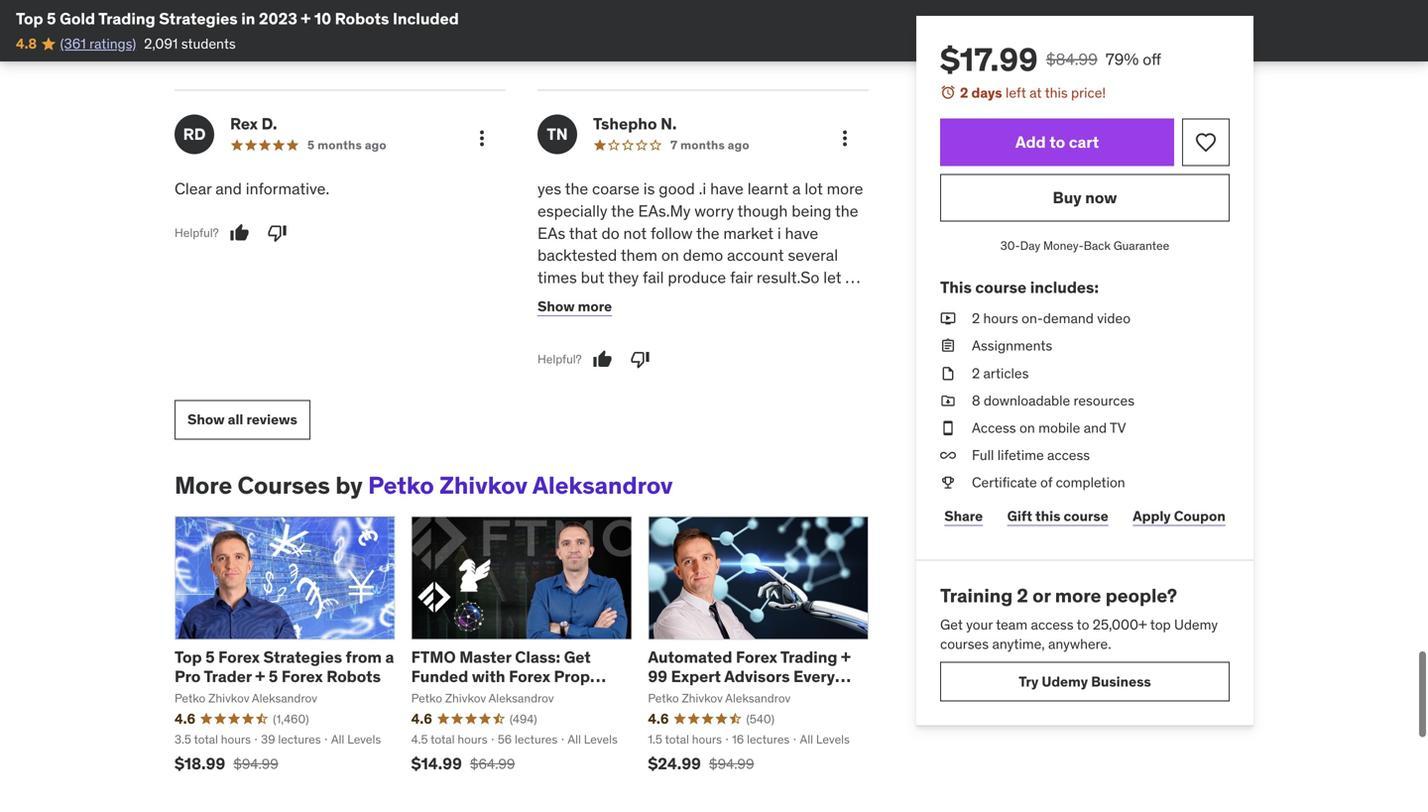 Task type: describe. For each thing, give the bounding box(es) containing it.
sl
[[663, 290, 682, 310]]

5 up informative.
[[307, 137, 315, 153]]

show more
[[538, 298, 612, 316]]

4.6 for top 5 forex strategies from a pro trader + 5 forex robots
[[175, 710, 196, 728]]

total for $14.99
[[431, 732, 455, 747]]

produce
[[668, 267, 726, 288]]

mobile
[[1039, 419, 1081, 437]]

price!
[[1071, 84, 1106, 102]]

guarantee
[[1114, 238, 1170, 254]]

petko down funded
[[411, 691, 442, 706]]

included
[[393, 8, 459, 29]]

additional actions for review by tshepho n. image
[[833, 127, 857, 150]]

4.8
[[16, 35, 37, 52]]

assignments
[[972, 337, 1053, 355]]

levels for ftmo master class: get funded with forex prop trading firms
[[584, 732, 618, 747]]

ago for n.
[[728, 137, 750, 153]]

forex inside ftmo master class: get funded with forex prop trading firms
[[509, 666, 550, 687]]

this course includes:
[[940, 277, 1099, 297]]

undo mark review by tshepho n. as helpful image
[[593, 350, 613, 370]]

1 vertical spatial this
[[1036, 507, 1061, 525]]

add
[[1016, 132, 1046, 152]]

gift this course link
[[1003, 497, 1113, 536]]

lectures for $14.99
[[515, 732, 558, 747]]

team
[[996, 616, 1028, 634]]

(361 ratings)
[[60, 35, 136, 52]]

all levels for ftmo master class: get funded with forex prop trading firms
[[568, 732, 618, 747]]

3.5
[[175, 732, 191, 747]]

2 vertical spatial and
[[1084, 419, 1107, 437]]

lectures for $24.99
[[747, 732, 790, 747]]

tshepho n.
[[593, 114, 677, 134]]

certificate
[[972, 474, 1037, 492]]

me
[[845, 267, 868, 288]]

levels for automated forex trading + 99 expert advisors every month
[[816, 732, 850, 747]]

(494)
[[510, 711, 537, 727]]

2 inside training 2 or more people? get your team access to 25,000+ top udemy courses anytime, anywhere.
[[1017, 584, 1028, 608]]

follow
[[651, 223, 693, 243]]

1 horizontal spatial +
[[301, 8, 311, 29]]

10
[[314, 8, 331, 29]]

left
[[1006, 84, 1026, 102]]

can
[[685, 290, 711, 310]]

3.5 total hours
[[175, 732, 251, 747]]

the right 'being'
[[835, 201, 859, 221]]

off
[[1143, 49, 1162, 69]]

gift
[[1007, 507, 1033, 525]]

0 vertical spatial trading
[[98, 8, 155, 29]]

courses
[[940, 635, 989, 653]]

rex
[[230, 114, 258, 134]]

hours up the assignments
[[984, 310, 1018, 327]]

your
[[966, 616, 993, 634]]

top for top 5 gold trading strategies in 2023 + 10 robots included
[[16, 8, 43, 29]]

(361
[[60, 35, 86, 52]]

not
[[623, 223, 647, 243]]

mark review by tshepho n. as unhelpful image
[[630, 350, 650, 370]]

show all reviews button
[[175, 400, 310, 440]]

gold
[[60, 8, 95, 29]]

ftmo master class: get funded with forex prop trading firms
[[411, 647, 591, 706]]

cart
[[1069, 132, 1099, 152]]

udemy inside training 2 or more people? get your team access to 25,000+ top udemy courses anytime, anywhere.
[[1174, 616, 1218, 634]]

add to cart
[[1016, 132, 1099, 152]]

helpful? for undo mark review by rex d. as helpful image
[[175, 225, 219, 241]]

$24.99 $94.99
[[648, 754, 754, 774]]

i inside the "so let me ask about tp and sl  can i adjust them."
[[715, 290, 719, 310]]

try udemy business
[[1019, 673, 1151, 691]]

to inside training 2 or more people? get your team access to 25,000+ top udemy courses anytime, anywhere.
[[1077, 616, 1090, 634]]

funded
[[411, 666, 468, 687]]

tv
[[1110, 419, 1126, 437]]

all
[[228, 411, 243, 429]]

1460 reviews element
[[273, 711, 309, 728]]

video
[[1097, 310, 1131, 327]]

helpful? for undo mark review by tshepho n. as helpful icon
[[538, 352, 582, 367]]

forex up (1,460) at the bottom of the page
[[282, 666, 323, 687]]

get inside training 2 or more people? get your team access to 25,000+ top udemy courses anytime, anywhere.
[[940, 616, 963, 634]]

2 for 2 articles
[[972, 364, 980, 382]]

result.
[[757, 267, 801, 288]]

articles
[[984, 364, 1029, 382]]

show all reviews
[[187, 411, 297, 429]]

demo
[[683, 245, 723, 266]]

ftmo master class: get funded with forex prop trading firms link
[[411, 647, 606, 706]]

coarse
[[592, 179, 640, 199]]

xsmall image for certificate of completion
[[940, 473, 956, 493]]

more
[[175, 471, 232, 500]]

2023
[[259, 8, 297, 29]]

more courses by petko zhivkov aleksandrov
[[175, 471, 673, 500]]

xsmall image for access on mobile and tv
[[940, 419, 956, 438]]

all for automated forex trading + 99 expert advisors every month
[[800, 732, 813, 747]]

tn
[[547, 124, 568, 144]]

$14.99 $64.99
[[411, 754, 515, 774]]

firms
[[472, 685, 515, 706]]

apply coupon
[[1133, 507, 1226, 525]]

5 right trader
[[269, 666, 278, 687]]

xsmall image for 8 downloadable resources
[[940, 391, 956, 411]]

trading inside ftmo master class: get funded with forex prop trading firms
[[411, 685, 468, 706]]

training
[[940, 584, 1013, 608]]

petko zhivkov aleksandrov for expert
[[648, 691, 791, 706]]

informative.
[[246, 179, 330, 199]]

+ inside automated forex trading + 99 expert advisors every month
[[841, 647, 851, 668]]

forex inside automated forex trading + 99 expert advisors every month
[[736, 647, 777, 668]]

$14.99
[[411, 754, 462, 774]]

now
[[1085, 187, 1117, 208]]

is
[[644, 179, 655, 199]]

additional actions for review by rex d. image
[[470, 127, 494, 150]]

0 horizontal spatial course
[[975, 277, 1027, 297]]

4.6 for ftmo master class: get funded with forex prop trading firms
[[411, 710, 432, 728]]

0 vertical spatial strategies
[[159, 8, 238, 29]]

adjust
[[722, 290, 766, 310]]

16
[[732, 732, 744, 747]]

months for n.
[[681, 137, 725, 153]]

4.6 for automated forex trading + 99 expert advisors every month
[[648, 710, 669, 728]]

a inside yes the coarse is good .i have learnt a lot more especially the eas.my worry though being the eas  that do not  follow the market i have backtested them on demo account several times but they fail produce fair result.
[[793, 179, 801, 199]]

full lifetime access
[[972, 446, 1090, 464]]

downloadable
[[984, 392, 1070, 410]]

prop
[[554, 666, 590, 687]]

39 lectures
[[261, 732, 321, 747]]

zhivkov inside the top 5 forex strategies from a pro trader + 5 forex robots petko zhivkov aleksandrov
[[208, 691, 249, 706]]

yes
[[538, 179, 562, 199]]

worry
[[695, 201, 734, 221]]

especially
[[538, 201, 608, 221]]

tp
[[610, 290, 629, 310]]

more inside yes the coarse is good .i have learnt a lot more especially the eas.my worry though being the eas  that do not  follow the market i have backtested them on demo account several times but they fail produce fair result.
[[827, 179, 863, 199]]

alarm image
[[940, 84, 956, 100]]

tshepho
[[593, 114, 657, 134]]

ask
[[538, 290, 562, 310]]

get inside ftmo master class: get funded with forex prop trading firms
[[564, 647, 591, 668]]

students
[[181, 35, 236, 52]]

2 for 2 hours on-demand video
[[972, 310, 980, 327]]

99
[[648, 666, 668, 687]]

more inside button
[[578, 298, 612, 316]]

strategies inside the top 5 forex strategies from a pro trader + 5 forex robots petko zhivkov aleksandrov
[[263, 647, 342, 668]]

so
[[801, 267, 820, 288]]

hours for top 5 forex strategies from a pro trader + 5 forex robots
[[221, 732, 251, 747]]

expert
[[671, 666, 721, 687]]

lifetime
[[998, 446, 1044, 464]]

30-day money-back guarantee
[[1001, 238, 1170, 254]]

i inside yes the coarse is good .i have learnt a lot more especially the eas.my worry though being the eas  that do not  follow the market i have backtested them on demo account several times but they fail produce fair result.
[[778, 223, 781, 243]]



Task type: locate. For each thing, give the bounding box(es) containing it.
automated forex trading + 99 expert advisors every month link
[[648, 647, 851, 706]]

a right "from"
[[385, 647, 394, 668]]

2 all levels from the left
[[568, 732, 618, 747]]

1 horizontal spatial i
[[778, 223, 781, 243]]

0 horizontal spatial to
[[1050, 132, 1065, 152]]

a left "lot"
[[793, 179, 801, 199]]

anytime,
[[992, 635, 1045, 653]]

months up informative.
[[318, 137, 362, 153]]

2 horizontal spatial all levels
[[800, 732, 850, 747]]

coupon
[[1174, 507, 1226, 525]]

2 xsmall image from the top
[[940, 364, 956, 383]]

buy
[[1053, 187, 1082, 208]]

aleksandrov inside the top 5 forex strategies from a pro trader + 5 forex robots petko zhivkov aleksandrov
[[252, 691, 317, 706]]

1 vertical spatial get
[[564, 647, 591, 668]]

1 xsmall image from the top
[[940, 309, 956, 329]]

3 all levels from the left
[[800, 732, 850, 747]]

by
[[335, 471, 363, 500]]

levels left 4.5
[[347, 732, 381, 747]]

1 vertical spatial strategies
[[263, 647, 342, 668]]

all right 16 lectures
[[800, 732, 813, 747]]

petko right by on the bottom left
[[368, 471, 434, 500]]

robots inside the top 5 forex strategies from a pro trader + 5 forex robots petko zhivkov aleksandrov
[[327, 666, 381, 687]]

1 horizontal spatial $94.99
[[709, 755, 754, 773]]

more down but
[[578, 298, 612, 316]]

petko zhivkov aleksandrov for with
[[411, 691, 554, 706]]

and down "fail"
[[633, 290, 659, 310]]

$94.99 inside $24.99 $94.99
[[709, 755, 754, 773]]

forex right with
[[509, 666, 550, 687]]

1 horizontal spatial strategies
[[263, 647, 342, 668]]

i down though
[[778, 223, 781, 243]]

top for top 5 forex strategies from a pro trader + 5 forex robots petko zhivkov aleksandrov
[[175, 647, 202, 668]]

+ right trader
[[255, 666, 265, 687]]

1 horizontal spatial lectures
[[515, 732, 558, 747]]

4.6 up "1.5"
[[648, 710, 669, 728]]

4 xsmall image from the top
[[940, 473, 956, 493]]

completion
[[1056, 474, 1126, 492]]

+ left 10
[[301, 8, 311, 29]]

1 horizontal spatial months
[[681, 137, 725, 153]]

eas
[[538, 223, 566, 243]]

rd
[[183, 124, 206, 144]]

0 horizontal spatial top
[[16, 8, 43, 29]]

they
[[608, 267, 639, 288]]

1 months from the left
[[318, 137, 362, 153]]

2 horizontal spatial trading
[[781, 647, 838, 668]]

540 reviews element
[[746, 711, 775, 728]]

to
[[1050, 132, 1065, 152], [1077, 616, 1090, 634]]

2 vertical spatial more
[[1055, 584, 1102, 608]]

1 horizontal spatial get
[[940, 616, 963, 634]]

lectures for $18.99
[[278, 732, 321, 747]]

1 horizontal spatial to
[[1077, 616, 1090, 634]]

more right or
[[1055, 584, 1102, 608]]

1 horizontal spatial helpful?
[[538, 352, 582, 367]]

1 vertical spatial have
[[785, 223, 819, 243]]

the up demo
[[696, 223, 720, 243]]

xsmall image
[[940, 309, 956, 329], [940, 364, 956, 383], [940, 446, 956, 465]]

1 vertical spatial helpful?
[[538, 352, 582, 367]]

1 $94.99 from the left
[[233, 755, 278, 773]]

to left cart
[[1050, 132, 1065, 152]]

have right .i
[[710, 179, 744, 199]]

on down downloadable
[[1020, 419, 1035, 437]]

1 horizontal spatial course
[[1064, 507, 1109, 525]]

zhivkov
[[440, 471, 528, 500], [208, 691, 249, 706], [445, 691, 486, 706], [682, 691, 723, 706]]

people?
[[1106, 584, 1178, 608]]

1 vertical spatial and
[[633, 290, 659, 310]]

all levels left "1.5"
[[568, 732, 618, 747]]

3 xsmall image from the top
[[940, 419, 956, 438]]

total right 4.5
[[431, 732, 455, 747]]

0 vertical spatial robots
[[335, 8, 389, 29]]

$94.99
[[233, 755, 278, 773], [709, 755, 754, 773]]

udemy right try on the right bottom of page
[[1042, 673, 1088, 691]]

0 vertical spatial xsmall image
[[940, 309, 956, 329]]

udemy inside "link"
[[1042, 673, 1088, 691]]

0 horizontal spatial $94.99
[[233, 755, 278, 773]]

this right gift on the bottom of page
[[1036, 507, 1061, 525]]

2
[[960, 84, 969, 102], [972, 310, 980, 327], [972, 364, 980, 382], [1017, 584, 1028, 608]]

xsmall image down this in the right of the page
[[940, 336, 956, 356]]

0 vertical spatial top
[[16, 8, 43, 29]]

2 up 8
[[972, 364, 980, 382]]

fail
[[643, 267, 664, 288]]

top 5 forex strategies from a pro trader + 5 forex robots petko zhivkov aleksandrov
[[175, 647, 394, 706]]

1.5 total hours
[[648, 732, 722, 747]]

to inside button
[[1050, 132, 1065, 152]]

from
[[346, 647, 382, 668]]

reviews
[[247, 411, 297, 429]]

hours for ftmo master class: get funded with forex prop trading firms
[[458, 732, 488, 747]]

$94.99 down 39
[[233, 755, 278, 773]]

+ inside the top 5 forex strategies from a pro trader + 5 forex robots petko zhivkov aleksandrov
[[255, 666, 265, 687]]

2 right alarm icon
[[960, 84, 969, 102]]

1 vertical spatial show
[[187, 411, 225, 429]]

all levels
[[331, 732, 381, 747], [568, 732, 618, 747], [800, 732, 850, 747]]

aleksandrov
[[532, 471, 673, 500], [252, 691, 317, 706], [489, 691, 554, 706], [725, 691, 791, 706]]

1 horizontal spatial 4.6
[[411, 710, 432, 728]]

automated forex trading + 99 expert advisors every month
[[648, 647, 851, 706]]

3 total from the left
[[665, 732, 689, 747]]

all for ftmo master class: get funded with forex prop trading firms
[[568, 732, 581, 747]]

3 xsmall image from the top
[[940, 446, 956, 465]]

all levels right 16 lectures
[[800, 732, 850, 747]]

petko inside the top 5 forex strategies from a pro trader + 5 forex robots petko zhivkov aleksandrov
[[175, 691, 206, 706]]

strategies left "from"
[[263, 647, 342, 668]]

that
[[569, 223, 598, 243]]

1 vertical spatial udemy
[[1042, 673, 1088, 691]]

show for show all reviews
[[187, 411, 225, 429]]

0 vertical spatial have
[[710, 179, 744, 199]]

trader
[[204, 666, 252, 687]]

total for $18.99
[[194, 732, 218, 747]]

2 xsmall image from the top
[[940, 391, 956, 411]]

2 lectures from the left
[[515, 732, 558, 747]]

2 horizontal spatial +
[[841, 647, 851, 668]]

$18.99
[[175, 754, 225, 774]]

1 vertical spatial xsmall image
[[940, 364, 956, 383]]

3 all from the left
[[800, 732, 813, 747]]

xsmall image for 2 hours on-demand video
[[940, 309, 956, 329]]

wishlist image
[[1194, 131, 1218, 154]]

1 horizontal spatial trading
[[411, 685, 468, 706]]

2 horizontal spatial all
[[800, 732, 813, 747]]

strategies up 2,091 students
[[159, 8, 238, 29]]

automated
[[648, 647, 732, 668]]

get up courses
[[940, 616, 963, 634]]

access down mobile
[[1048, 446, 1090, 464]]

clear
[[175, 179, 212, 199]]

1 vertical spatial a
[[385, 647, 394, 668]]

more right "lot"
[[827, 179, 863, 199]]

lectures down '494 reviews' element
[[515, 732, 558, 747]]

1 vertical spatial top
[[175, 647, 202, 668]]

xsmall image for 2 articles
[[940, 364, 956, 383]]

0 vertical spatial access
[[1048, 446, 1090, 464]]

xsmall image for assignments
[[940, 336, 956, 356]]

day
[[1020, 238, 1041, 254]]

all levels for top 5 forex strategies from a pro trader + 5 forex robots
[[331, 732, 381, 747]]

top
[[1150, 616, 1171, 634]]

xsmall image for full lifetime access
[[940, 446, 956, 465]]

on down "follow"
[[661, 245, 679, 266]]

apply coupon button
[[1129, 497, 1230, 536]]

the up especially at the left
[[565, 179, 588, 199]]

months right 7
[[681, 137, 725, 153]]

1 horizontal spatial all levels
[[568, 732, 618, 747]]

robots
[[335, 8, 389, 29], [327, 666, 381, 687]]

xsmall image
[[940, 336, 956, 356], [940, 391, 956, 411], [940, 419, 956, 438], [940, 473, 956, 493]]

4.6 up 4.5
[[411, 710, 432, 728]]

xsmall image left 'full'
[[940, 446, 956, 465]]

2 levels from the left
[[584, 732, 618, 747]]

apply
[[1133, 507, 1171, 525]]

0 vertical spatial helpful?
[[175, 225, 219, 241]]

good
[[659, 179, 695, 199]]

petko zhivkov aleksandrov link
[[368, 471, 673, 500]]

trading inside automated forex trading + 99 expert advisors every month
[[781, 647, 838, 668]]

access inside training 2 or more people? get your team access to 25,000+ top udemy courses anytime, anywhere.
[[1031, 616, 1074, 634]]

top left trader
[[175, 647, 202, 668]]

levels down every
[[816, 732, 850, 747]]

1 horizontal spatial petko zhivkov aleksandrov
[[648, 691, 791, 706]]

2 months from the left
[[681, 137, 725, 153]]

total right "1.5"
[[665, 732, 689, 747]]

with
[[472, 666, 505, 687]]

2 horizontal spatial lectures
[[747, 732, 790, 747]]

strategies
[[159, 8, 238, 29], [263, 647, 342, 668]]

hours up $24.99 $94.99 in the bottom of the page
[[692, 732, 722, 747]]

try udemy business link
[[940, 662, 1230, 702]]

1 horizontal spatial top
[[175, 647, 202, 668]]

5 right the pro
[[206, 647, 215, 668]]

1 lectures from the left
[[278, 732, 321, 747]]

lot
[[805, 179, 823, 199]]

petko down 99
[[648, 691, 679, 706]]

forex right the pro
[[218, 647, 260, 668]]

0 horizontal spatial all
[[331, 732, 345, 747]]

and right clear
[[215, 179, 242, 199]]

market
[[724, 223, 774, 243]]

lectures
[[278, 732, 321, 747], [515, 732, 558, 747], [747, 732, 790, 747]]

course down the 'completion'
[[1064, 507, 1109, 525]]

ratings)
[[89, 35, 136, 52]]

0 horizontal spatial on
[[661, 245, 679, 266]]

top up 4.8
[[16, 8, 43, 29]]

forex left every
[[736, 647, 777, 668]]

2 articles
[[972, 364, 1029, 382]]

helpful? left undo mark review by rex d. as helpful image
[[175, 225, 219, 241]]

udemy right top
[[1174, 616, 1218, 634]]

on
[[661, 245, 679, 266], [1020, 419, 1035, 437]]

3 4.6 from the left
[[648, 710, 669, 728]]

1 ago from the left
[[365, 137, 387, 153]]

mark review by rex d. as unhelpful image
[[267, 223, 287, 243]]

petko down the pro
[[175, 691, 206, 706]]

petko zhivkov aleksandrov down with
[[411, 691, 554, 706]]

494 reviews element
[[510, 711, 537, 728]]

xsmall image left access at the right of page
[[940, 419, 956, 438]]

0 horizontal spatial all levels
[[331, 732, 381, 747]]

try
[[1019, 673, 1039, 691]]

them
[[621, 245, 658, 266]]

0 horizontal spatial +
[[255, 666, 265, 687]]

rex d.
[[230, 114, 277, 134]]

have down 'being'
[[785, 223, 819, 243]]

2 up the assignments
[[972, 310, 980, 327]]

a inside the top 5 forex strategies from a pro trader + 5 forex robots petko zhivkov aleksandrov
[[385, 647, 394, 668]]

0 horizontal spatial months
[[318, 137, 362, 153]]

2 horizontal spatial total
[[665, 732, 689, 747]]

total for $24.99
[[665, 732, 689, 747]]

total right 3.5
[[194, 732, 218, 747]]

0 horizontal spatial more
[[578, 298, 612, 316]]

2 ago from the left
[[728, 137, 750, 153]]

days
[[972, 84, 1002, 102]]

1 horizontal spatial a
[[793, 179, 801, 199]]

1 horizontal spatial total
[[431, 732, 455, 747]]

0 vertical spatial get
[[940, 616, 963, 634]]

0 horizontal spatial total
[[194, 732, 218, 747]]

helpful? left undo mark review by tshepho n. as helpful icon
[[538, 352, 582, 367]]

on inside yes the coarse is good .i have learnt a lot more especially the eas.my worry though being the eas  that do not  follow the market i have backtested them on demo account several times but they fail produce fair result.
[[661, 245, 679, 266]]

i right can
[[715, 290, 719, 310]]

$94.99 inside $18.99 $94.99
[[233, 755, 278, 773]]

1 vertical spatial robots
[[327, 666, 381, 687]]

7
[[671, 137, 678, 153]]

0 vertical spatial i
[[778, 223, 781, 243]]

2 4.6 from the left
[[411, 710, 432, 728]]

undo mark review by rex d. as helpful image
[[230, 223, 250, 243]]

get
[[940, 616, 963, 634], [564, 647, 591, 668]]

fair
[[730, 267, 753, 288]]

1 all from the left
[[331, 732, 345, 747]]

1 horizontal spatial on
[[1020, 419, 1035, 437]]

0 horizontal spatial i
[[715, 290, 719, 310]]

0 horizontal spatial strategies
[[159, 8, 238, 29]]

1 vertical spatial on
[[1020, 419, 1035, 437]]

1 horizontal spatial and
[[633, 290, 659, 310]]

2 horizontal spatial levels
[[816, 732, 850, 747]]

0 vertical spatial a
[[793, 179, 801, 199]]

1 total from the left
[[194, 732, 218, 747]]

let
[[824, 267, 842, 288]]

1 vertical spatial to
[[1077, 616, 1090, 634]]

2 vertical spatial xsmall image
[[940, 446, 956, 465]]

all right '56 lectures'
[[568, 732, 581, 747]]

0 vertical spatial course
[[975, 277, 1027, 297]]

lectures down "540 reviews" element
[[747, 732, 790, 747]]

the down coarse
[[611, 201, 634, 221]]

0 horizontal spatial get
[[564, 647, 591, 668]]

$84.99
[[1046, 49, 1098, 69]]

4.6
[[175, 710, 196, 728], [411, 710, 432, 728], [648, 710, 669, 728]]

ago for d.
[[365, 137, 387, 153]]

0 horizontal spatial trading
[[98, 8, 155, 29]]

$94.99 for $18.99
[[233, 755, 278, 773]]

course
[[975, 277, 1027, 297], [1064, 507, 1109, 525]]

0 horizontal spatial levels
[[347, 732, 381, 747]]

2 for 2 days left at this price!
[[960, 84, 969, 102]]

and left tv
[[1084, 419, 1107, 437]]

1 xsmall image from the top
[[940, 336, 956, 356]]

money-
[[1044, 238, 1084, 254]]

0 horizontal spatial helpful?
[[175, 225, 219, 241]]

5 left "gold"
[[47, 8, 56, 29]]

lectures down 1460 reviews element
[[278, 732, 321, 747]]

0 horizontal spatial and
[[215, 179, 242, 199]]

1 vertical spatial trading
[[781, 647, 838, 668]]

more inside training 2 or more people? get your team access to 25,000+ top udemy courses anytime, anywhere.
[[1055, 584, 1102, 608]]

$17.99
[[940, 40, 1038, 79]]

0 vertical spatial to
[[1050, 132, 1065, 152]]

though
[[738, 201, 788, 221]]

to up anywhere.
[[1077, 616, 1090, 634]]

1 vertical spatial more
[[578, 298, 612, 316]]

1 vertical spatial course
[[1064, 507, 1109, 525]]

16 lectures
[[732, 732, 790, 747]]

0 vertical spatial this
[[1045, 84, 1068, 102]]

pro
[[175, 666, 201, 687]]

2 horizontal spatial and
[[1084, 419, 1107, 437]]

1 levels from the left
[[347, 732, 381, 747]]

0 horizontal spatial udemy
[[1042, 673, 1088, 691]]

all for top 5 forex strategies from a pro trader + 5 forex robots
[[331, 732, 345, 747]]

1 vertical spatial access
[[1031, 616, 1074, 634]]

0 vertical spatial more
[[827, 179, 863, 199]]

2 total from the left
[[431, 732, 455, 747]]

hours for automated forex trading + 99 expert advisors every month
[[692, 732, 722, 747]]

$94.99 for $24.99
[[709, 755, 754, 773]]

ago
[[365, 137, 387, 153], [728, 137, 750, 153]]

levels left "1.5"
[[584, 732, 618, 747]]

4.5
[[411, 732, 428, 747]]

2 horizontal spatial 4.6
[[648, 710, 669, 728]]

hours up $18.99 $94.99
[[221, 732, 251, 747]]

1 all levels from the left
[[331, 732, 381, 747]]

includes:
[[1030, 277, 1099, 297]]

access on mobile and tv
[[972, 419, 1126, 437]]

this right at
[[1045, 84, 1068, 102]]

0 horizontal spatial a
[[385, 647, 394, 668]]

0 horizontal spatial lectures
[[278, 732, 321, 747]]

1.5
[[648, 732, 662, 747]]

2 vertical spatial trading
[[411, 685, 468, 706]]

1 petko zhivkov aleksandrov from the left
[[411, 691, 554, 706]]

0 horizontal spatial show
[[187, 411, 225, 429]]

3 lectures from the left
[[747, 732, 790, 747]]

xsmall image left 2 articles at the top of the page
[[940, 364, 956, 383]]

2,091 students
[[144, 35, 236, 52]]

show down times on the top
[[538, 298, 575, 316]]

2 all from the left
[[568, 732, 581, 747]]

1 horizontal spatial levels
[[584, 732, 618, 747]]

+ right every
[[841, 647, 851, 668]]

course down 30-
[[975, 277, 1027, 297]]

all right 39 lectures
[[331, 732, 345, 747]]

2 petko zhivkov aleksandrov from the left
[[648, 691, 791, 706]]

hours
[[984, 310, 1018, 327], [221, 732, 251, 747], [458, 732, 488, 747], [692, 732, 722, 747]]

top 5 forex strategies from a pro trader + 5 forex robots link
[[175, 647, 394, 687]]

get right class:
[[564, 647, 591, 668]]

2 $94.99 from the left
[[709, 755, 754, 773]]

all levels for automated forex trading + 99 expert advisors every month
[[800, 732, 850, 747]]

months for d.
[[318, 137, 362, 153]]

4.6 up 3.5
[[175, 710, 196, 728]]

0 vertical spatial and
[[215, 179, 242, 199]]

8 downloadable resources
[[972, 392, 1135, 410]]

1 horizontal spatial all
[[568, 732, 581, 747]]

1 horizontal spatial ago
[[728, 137, 750, 153]]

show left all
[[187, 411, 225, 429]]

add to cart button
[[940, 119, 1174, 166]]

0 horizontal spatial 4.6
[[175, 710, 196, 728]]

n.
[[661, 114, 677, 134]]

2 left or
[[1017, 584, 1028, 608]]

petko
[[368, 471, 434, 500], [175, 691, 206, 706], [411, 691, 442, 706], [648, 691, 679, 706]]

xsmall image up the share
[[940, 473, 956, 493]]

levels for top 5 forex strategies from a pro trader + 5 forex robots
[[347, 732, 381, 747]]

courses
[[238, 471, 330, 500]]

anywhere.
[[1048, 635, 1112, 653]]

xsmall image left 8
[[940, 391, 956, 411]]

xsmall image down this in the right of the page
[[940, 309, 956, 329]]

ftmo
[[411, 647, 456, 668]]

0 vertical spatial udemy
[[1174, 616, 1218, 634]]

0 horizontal spatial petko zhivkov aleksandrov
[[411, 691, 554, 706]]

3 levels from the left
[[816, 732, 850, 747]]

and inside the "so let me ask about tp and sl  can i adjust them."
[[633, 290, 659, 310]]

1 horizontal spatial more
[[827, 179, 863, 199]]

2 days left at this price!
[[960, 84, 1106, 102]]

trading
[[98, 8, 155, 29], [781, 647, 838, 668], [411, 685, 468, 706]]

2 horizontal spatial more
[[1055, 584, 1102, 608]]

1 4.6 from the left
[[175, 710, 196, 728]]

at
[[1030, 84, 1042, 102]]

show for show more
[[538, 298, 575, 316]]

access down or
[[1031, 616, 1074, 634]]

$94.99 down 16
[[709, 755, 754, 773]]

1 vertical spatial i
[[715, 290, 719, 310]]

$18.99 $94.99
[[175, 754, 278, 774]]

0 horizontal spatial ago
[[365, 137, 387, 153]]

top inside the top 5 forex strategies from a pro trader + 5 forex robots petko zhivkov aleksandrov
[[175, 647, 202, 668]]

petko zhivkov aleksandrov down expert
[[648, 691, 791, 706]]

0 vertical spatial show
[[538, 298, 575, 316]]

hours up $14.99 $64.99
[[458, 732, 488, 747]]

0 horizontal spatial have
[[710, 179, 744, 199]]

all levels left 4.5
[[331, 732, 381, 747]]

access
[[1048, 446, 1090, 464], [1031, 616, 1074, 634]]



Task type: vqa. For each thing, say whether or not it's contained in the screenshot.
the middle 3
no



